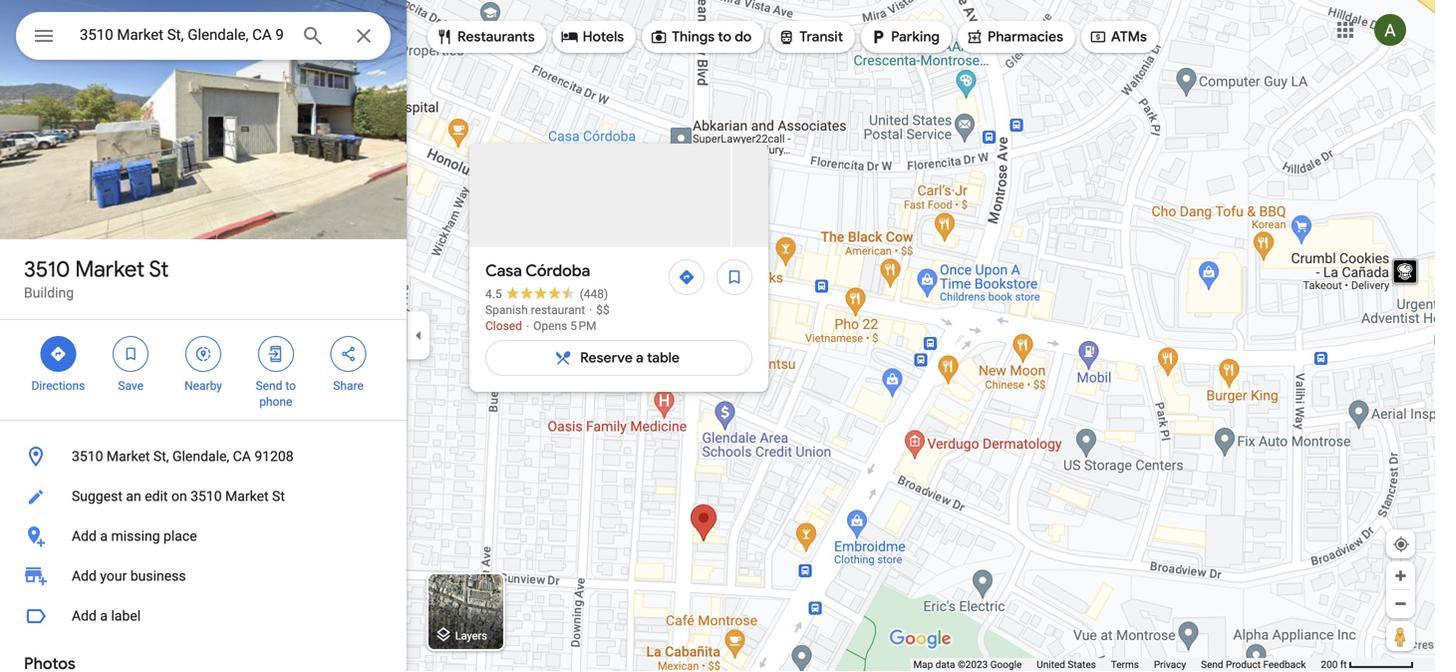Task type: vqa. For each thing, say whether or not it's contained in the screenshot.


Task type: locate. For each thing, give the bounding box(es) containing it.
 search field
[[16, 12, 391, 64]]

 things to do
[[650, 26, 752, 48]]

a
[[636, 349, 644, 367], [100, 528, 108, 544], [100, 608, 108, 624]]

to
[[718, 28, 732, 46], [286, 379, 296, 393]]


[[49, 343, 67, 365]]

a inside tooltip
[[636, 349, 644, 367]]

0 vertical spatial add
[[72, 528, 97, 544]]

add your business link
[[0, 556, 407, 596]]

casa
[[486, 261, 522, 281]]

1 vertical spatial send
[[1202, 659, 1224, 671]]

closed
[[486, 319, 522, 333]]

st
[[149, 255, 169, 283], [272, 488, 285, 505]]

1 vertical spatial market
[[107, 448, 150, 465]]

market
[[75, 255, 145, 283], [107, 448, 150, 465], [225, 488, 269, 505]]

save image
[[726, 268, 744, 286]]

ca
[[233, 448, 251, 465]]

st inside 'button'
[[272, 488, 285, 505]]

add for add a label
[[72, 608, 97, 624]]

to up phone
[[286, 379, 296, 393]]

to inside the 'send to phone'
[[286, 379, 296, 393]]

1 vertical spatial a
[[100, 528, 108, 544]]

market inside 3510 market st building
[[75, 255, 145, 283]]


[[870, 26, 888, 48]]

0 horizontal spatial 3510
[[24, 255, 70, 283]]

3510 up suggest
[[72, 448, 103, 465]]

directions image
[[678, 268, 696, 286]]

send product feedback button
[[1202, 658, 1307, 671]]

suggest
[[72, 488, 123, 505]]

add for add your business
[[72, 568, 97, 584]]

$$ element
[[597, 303, 610, 317]]

send inside the 'send to phone'
[[256, 379, 283, 393]]

glendale,
[[173, 448, 229, 465]]

1 horizontal spatial to
[[718, 28, 732, 46]]

©2023
[[958, 659, 988, 671]]

1 horizontal spatial st
[[272, 488, 285, 505]]

add left your
[[72, 568, 97, 584]]

 hotels
[[561, 26, 624, 48]]

footer
[[914, 658, 1322, 671]]

footer containing map data ©2023 google
[[914, 658, 1322, 671]]

add for add a missing place
[[72, 528, 97, 544]]


[[436, 26, 454, 48]]

directions
[[31, 379, 85, 393]]

2 add from the top
[[72, 568, 97, 584]]

3 add from the top
[[72, 608, 97, 624]]

(448)
[[580, 287, 608, 301]]

a inside button
[[100, 608, 108, 624]]

2 vertical spatial a
[[100, 608, 108, 624]]

3510 inside button
[[72, 448, 103, 465]]

2 vertical spatial 3510
[[191, 488, 222, 505]]

hotels
[[583, 28, 624, 46]]

add
[[72, 528, 97, 544], [72, 568, 97, 584], [72, 608, 97, 624]]

2 vertical spatial add
[[72, 608, 97, 624]]

0 vertical spatial market
[[75, 255, 145, 283]]

0 vertical spatial 3510
[[24, 255, 70, 283]]

a left missing
[[100, 528, 108, 544]]

1 horizontal spatial 3510
[[72, 448, 103, 465]]

1 vertical spatial to
[[286, 379, 296, 393]]

0 vertical spatial send
[[256, 379, 283, 393]]

market inside button
[[107, 448, 150, 465]]

add down suggest
[[72, 528, 97, 544]]

200 ft button
[[1322, 659, 1415, 671]]

0 vertical spatial to
[[718, 28, 732, 46]]

2 horizontal spatial 3510
[[191, 488, 222, 505]]

market for st
[[75, 255, 145, 283]]

2 vertical spatial market
[[225, 488, 269, 505]]

missing
[[111, 528, 160, 544]]

united states
[[1037, 659, 1097, 671]]

market up 
[[75, 255, 145, 283]]

share
[[333, 379, 364, 393]]

 restaurants
[[436, 26, 535, 48]]

st inside 3510 market st building
[[149, 255, 169, 283]]

actions for 3510 market st region
[[0, 320, 407, 420]]

to left do on the top of page
[[718, 28, 732, 46]]

3510 market st, glendale, ca 91208
[[72, 448, 294, 465]]

a inside button
[[100, 528, 108, 544]]

google
[[991, 659, 1022, 671]]

parking
[[892, 28, 940, 46]]

$$
[[597, 303, 610, 317]]

transit
[[800, 28, 844, 46]]

footer inside google maps element
[[914, 658, 1322, 671]]

nearby
[[185, 379, 222, 393]]

3510 right "on"
[[191, 488, 222, 505]]

send left product
[[1202, 659, 1224, 671]]

market for st,
[[107, 448, 150, 465]]

layers
[[455, 630, 488, 642]]

product
[[1227, 659, 1261, 671]]

1 add from the top
[[72, 528, 97, 544]]

send inside button
[[1202, 659, 1224, 671]]

suggest an edit on 3510 market st button
[[0, 477, 407, 517]]

None field
[[80, 23, 285, 47]]

3510 Market St, Glendale, CA 91208 field
[[16, 12, 391, 60]]

things
[[672, 28, 715, 46]]

0 horizontal spatial st
[[149, 255, 169, 283]]

show your location image
[[1393, 535, 1411, 553]]

add a label
[[72, 608, 141, 624]]

add inside button
[[72, 528, 97, 544]]

add inside 'link'
[[72, 568, 97, 584]]

to inside  things to do
[[718, 28, 732, 46]]

restaurant
[[531, 303, 585, 317]]

send up phone
[[256, 379, 283, 393]]

1 horizontal spatial send
[[1202, 659, 1224, 671]]

1 vertical spatial st
[[272, 488, 285, 505]]

market left st,
[[107, 448, 150, 465]]

a for label
[[100, 608, 108, 624]]

0 vertical spatial a
[[636, 349, 644, 367]]

a left label
[[100, 608, 108, 624]]

casa córdoba tooltip
[[470, 144, 1436, 392]]

data
[[936, 659, 956, 671]]

0 horizontal spatial send
[[256, 379, 283, 393]]

pharmacies
[[988, 28, 1064, 46]]

market down ca
[[225, 488, 269, 505]]

a left table
[[636, 349, 644, 367]]

casa córdoba
[[486, 261, 591, 281]]

your
[[100, 568, 127, 584]]

add a missing place button
[[0, 517, 407, 556]]

on
[[171, 488, 187, 505]]

spanish
[[486, 303, 528, 317]]

send
[[256, 379, 283, 393], [1202, 659, 1224, 671]]

0 horizontal spatial to
[[286, 379, 296, 393]]

3510 inside 3510 market st building
[[24, 255, 70, 283]]

add inside button
[[72, 608, 97, 624]]

add left label
[[72, 608, 97, 624]]

3510
[[24, 255, 70, 283], [72, 448, 103, 465], [191, 488, 222, 505]]

feedback
[[1264, 659, 1307, 671]]

1 vertical spatial 3510
[[72, 448, 103, 465]]

0 vertical spatial st
[[149, 255, 169, 283]]

show street view coverage image
[[1387, 621, 1416, 651]]

states
[[1068, 659, 1097, 671]]

table
[[647, 349, 680, 367]]

1 vertical spatial add
[[72, 568, 97, 584]]

3510 up "building"
[[24, 255, 70, 283]]



Task type: describe. For each thing, give the bounding box(es) containing it.
·
[[589, 303, 593, 317]]

 transit
[[778, 26, 844, 48]]

terms
[[1112, 659, 1140, 671]]


[[122, 343, 140, 365]]

4.5 stars 448 reviews image
[[486, 286, 608, 302]]


[[267, 343, 285, 365]]

4.5
[[486, 287, 502, 301]]

map
[[914, 659, 934, 671]]

 pharmacies
[[966, 26, 1064, 48]]

a for missing
[[100, 528, 108, 544]]

edit
[[145, 488, 168, 505]]

5 pm
[[571, 319, 597, 333]]


[[32, 21, 56, 50]]

map data ©2023 google
[[914, 659, 1022, 671]]

terms button
[[1112, 658, 1140, 671]]


[[194, 343, 212, 365]]


[[1090, 26, 1108, 48]]


[[650, 26, 668, 48]]

3510 market st main content
[[0, 0, 407, 671]]

send to phone
[[256, 379, 296, 409]]

3510 inside 'button'
[[191, 488, 222, 505]]

send for send product feedback
[[1202, 659, 1224, 671]]


[[340, 343, 358, 365]]

label
[[111, 608, 141, 624]]

reserve a table
[[580, 349, 680, 367]]

google maps element
[[0, 0, 1436, 671]]

business
[[130, 568, 186, 584]]

atms
[[1112, 28, 1148, 46]]

 atms
[[1090, 26, 1148, 48]]

200
[[1322, 659, 1339, 671]]

building
[[24, 285, 74, 301]]

privacy
[[1155, 659, 1187, 671]]

add a label button
[[0, 596, 407, 636]]

spanish restaurant · $$ closed ⋅ opens 5 pm
[[486, 303, 610, 333]]

zoom in image
[[1394, 568, 1409, 583]]

3510 for st
[[24, 255, 70, 283]]

restaurants
[[458, 28, 535, 46]]

none field inside 3510 market st, glendale, ca 91208 field
[[80, 23, 285, 47]]

opens
[[534, 319, 568, 333]]

place
[[164, 528, 197, 544]]

reserve a table image
[[555, 349, 572, 367]]

casa córdoba element
[[486, 259, 591, 283]]

photos of casa córdoba region
[[470, 144, 1436, 247]]

save
[[118, 379, 144, 393]]

⋅
[[525, 319, 531, 333]]

91208
[[255, 448, 294, 465]]

privacy button
[[1155, 658, 1187, 671]]

reserve
[[580, 349, 633, 367]]


[[561, 26, 579, 48]]

suggest an edit on 3510 market st
[[72, 488, 285, 505]]

phone
[[259, 395, 293, 409]]


[[778, 26, 796, 48]]

united
[[1037, 659, 1066, 671]]

an
[[126, 488, 141, 505]]

ft
[[1341, 659, 1348, 671]]

zoom out image
[[1394, 596, 1409, 611]]

united states button
[[1037, 658, 1097, 671]]

google account: angela cha  
(angela.cha@adept.ai) image
[[1375, 14, 1407, 46]]

st,
[[153, 448, 169, 465]]

send for send to phone
[[256, 379, 283, 393]]

reserve a table link
[[486, 334, 753, 382]]

add your business
[[72, 568, 186, 584]]

 parking
[[870, 26, 940, 48]]

do
[[735, 28, 752, 46]]

córdoba
[[526, 261, 591, 281]]

3510 market st building
[[24, 255, 169, 301]]

 button
[[16, 12, 72, 64]]

spanish restaurant element
[[486, 303, 585, 317]]

add a missing place
[[72, 528, 197, 544]]

3510 for st,
[[72, 448, 103, 465]]

200 ft
[[1322, 659, 1348, 671]]

market inside 'button'
[[225, 488, 269, 505]]


[[966, 26, 984, 48]]

a for table
[[636, 349, 644, 367]]

send product feedback
[[1202, 659, 1307, 671]]

collapse side panel image
[[408, 325, 430, 347]]

3510 market st, glendale, ca 91208 button
[[0, 437, 407, 477]]



